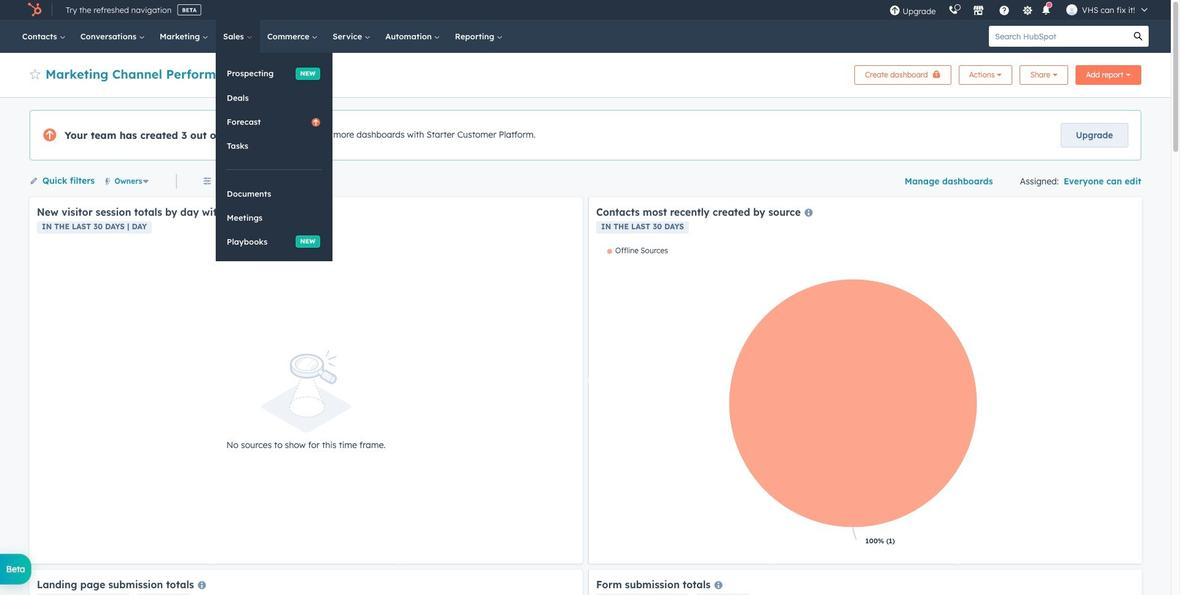 Task type: locate. For each thing, give the bounding box(es) containing it.
menu
[[883, 0, 1157, 20]]

banner
[[30, 61, 1142, 85]]

landing page submission totals element
[[30, 570, 583, 595]]

marketplaces image
[[973, 6, 984, 17]]

interactive chart image
[[596, 246, 1135, 557]]

jer mill image
[[1067, 4, 1078, 15]]

contacts most recently created by source element
[[589, 197, 1143, 564]]



Task type: describe. For each thing, give the bounding box(es) containing it.
new visitor session totals by day with source breakdown element
[[30, 197, 583, 564]]

sales menu
[[216, 53, 333, 261]]

Search HubSpot search field
[[989, 26, 1128, 47]]

toggle series visibility region
[[608, 246, 668, 255]]

form submission totals element
[[589, 570, 1143, 595]]



Task type: vqa. For each thing, say whether or not it's contained in the screenshot.
'LANDING PAGE SUBMISSION TOTALS' element
yes



